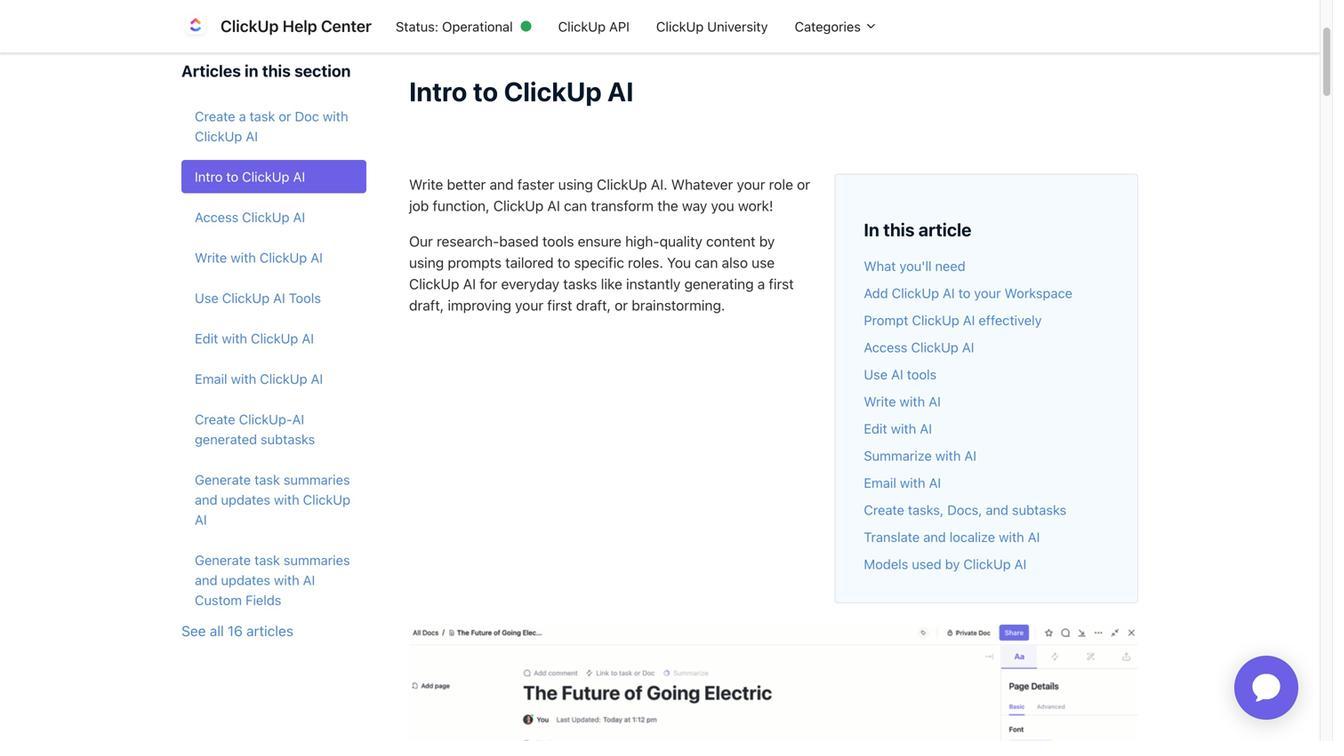 Task type: locate. For each thing, give the bounding box(es) containing it.
create
[[195, 109, 235, 124], [195, 412, 235, 427], [864, 502, 904, 518]]

1 vertical spatial use
[[864, 367, 888, 382]]

and right docs,
[[986, 502, 1008, 518]]

ai down edit with clickup ai 'link'
[[311, 371, 323, 387]]

1 horizontal spatial email
[[864, 475, 896, 491]]

access up write with clickup ai
[[195, 209, 238, 225]]

access clickup ai link up use ai tools link
[[864, 340, 974, 355]]

ai up custom
[[195, 512, 207, 528]]

0 horizontal spatial access clickup ai
[[195, 209, 305, 225]]

generate for generate task summaries and updates with ai custom fields
[[195, 553, 251, 568]]

like
[[601, 276, 622, 293]]

create for create clickup-ai generated subtasks
[[195, 412, 235, 427]]

1 vertical spatial tools
[[907, 367, 937, 382]]

write better and faster using clickup ai. whatever your role or job function, clickup ai can transform the way you work!
[[409, 176, 810, 214]]

to down create a task or doc with clickup ai
[[226, 169, 238, 185]]

1 horizontal spatial or
[[615, 297, 628, 314]]

2 vertical spatial task
[[254, 553, 280, 568]]

with
[[323, 109, 348, 124], [231, 250, 256, 265], [222, 331, 247, 346], [231, 371, 256, 387], [900, 394, 925, 410], [891, 421, 916, 437], [935, 448, 961, 464], [900, 475, 925, 491], [274, 492, 299, 508], [999, 530, 1024, 545], [274, 573, 299, 588]]

a inside our research-based tools ensure high-quality content by using prompts tailored to specific roles. you can also use clickup ai for everyday tasks like instantly generating a first draft, improving your first draft, or brainstorming.
[[757, 276, 765, 293]]

0 horizontal spatial by
[[759, 233, 775, 250]]

1 vertical spatial task
[[254, 472, 280, 488]]

and
[[490, 176, 514, 193], [195, 492, 217, 508], [986, 502, 1008, 518], [923, 530, 946, 545], [195, 573, 217, 588]]

1 vertical spatial access
[[864, 340, 908, 355]]

task
[[250, 109, 275, 124], [254, 472, 280, 488], [254, 553, 280, 568]]

a down use
[[757, 276, 765, 293]]

access clickup ai link down intro to clickup ai "link"
[[181, 201, 366, 234]]

1 vertical spatial updates
[[221, 573, 270, 588]]

write up job
[[409, 176, 443, 193]]

summaries down create clickup-ai generated subtasks link
[[284, 472, 350, 488]]

can up generating
[[695, 254, 718, 271]]

edit inside 'link'
[[195, 331, 218, 346]]

0 vertical spatial updates
[[221, 492, 270, 508]]

email for email with ai
[[864, 475, 896, 491]]

ai inside intro to clickup ai "link"
[[293, 169, 305, 185]]

with down use clickup ai tools
[[222, 331, 247, 346]]

clickup image
[[409, 625, 1138, 742]]

2 vertical spatial create
[[864, 502, 904, 518]]

use for use ai tools
[[864, 367, 888, 382]]

1 horizontal spatial using
[[558, 176, 593, 193]]

subtasks for create tasks, docs, and subtasks
[[1012, 502, 1066, 518]]

using
[[558, 176, 593, 193], [409, 254, 444, 271]]

2 generate from the top
[[195, 553, 251, 568]]

first down use
[[769, 276, 794, 293]]

task inside generate task summaries and updates with ai custom fields
[[254, 553, 280, 568]]

ai up intro to clickup ai "link"
[[246, 129, 258, 144]]

access clickup ai
[[195, 209, 305, 225], [864, 340, 974, 355]]

your up "work!"
[[737, 176, 765, 193]]

0 vertical spatial subtasks
[[261, 432, 315, 447]]

create up translate
[[864, 502, 904, 518]]

0 vertical spatial this
[[262, 61, 291, 80]]

updates inside generate task summaries and updates with ai custom fields
[[221, 573, 270, 588]]

with up fields
[[274, 573, 299, 588]]

updates inside generate task summaries and updates with clickup ai
[[221, 492, 270, 508]]

1 horizontal spatial write
[[409, 176, 443, 193]]

1 vertical spatial using
[[409, 254, 444, 271]]

summarize
[[864, 448, 932, 464]]

tools up the write with ai link
[[907, 367, 937, 382]]

add clickup ai to your workspace link
[[864, 286, 1072, 301]]

email down edit with clickup ai
[[195, 371, 227, 387]]

or left doc
[[279, 109, 291, 124]]

1 horizontal spatial access clickup ai
[[864, 340, 974, 355]]

access
[[195, 209, 238, 225], [864, 340, 908, 355]]

1 vertical spatial this
[[883, 219, 915, 240]]

your inside our research-based tools ensure high-quality content by using prompts tailored to specific roles. you can also use clickup ai for everyday tasks like instantly generating a first draft, improving your first draft, or brainstorming.
[[515, 297, 543, 314]]

0 vertical spatial summaries
[[284, 472, 350, 488]]

0 horizontal spatial email
[[195, 371, 227, 387]]

generate inside generate task summaries and updates with ai custom fields
[[195, 553, 251, 568]]

ai inside create a task or doc with clickup ai
[[246, 129, 258, 144]]

see all 16 articles
[[181, 623, 293, 640]]

task for generate task summaries and updates with clickup ai
[[254, 472, 280, 488]]

generate task summaries and updates with ai custom fields
[[195, 553, 350, 608]]

0 horizontal spatial tools
[[542, 233, 574, 250]]

use up edit with clickup ai
[[195, 290, 219, 306]]

intro to clickup ai down operational at the left of the page
[[409, 75, 634, 107]]

0 horizontal spatial can
[[564, 197, 587, 214]]

1 vertical spatial generate
[[195, 553, 251, 568]]

clickup down create clickup-ai generated subtasks link
[[303, 492, 350, 508]]

1 vertical spatial first
[[547, 297, 572, 314]]

0 vertical spatial first
[[769, 276, 794, 293]]

and up custom
[[195, 573, 217, 588]]

0 horizontal spatial draft,
[[409, 297, 444, 314]]

what
[[864, 258, 896, 274]]

0 vertical spatial access
[[195, 209, 238, 225]]

1 vertical spatial intro to clickup ai
[[195, 169, 305, 185]]

ai
[[607, 75, 634, 107], [246, 129, 258, 144], [293, 169, 305, 185], [547, 197, 560, 214], [293, 209, 305, 225], [311, 250, 323, 265], [463, 276, 476, 293], [943, 286, 955, 301], [273, 290, 285, 306], [963, 313, 975, 328], [302, 331, 314, 346], [962, 340, 974, 355], [891, 367, 903, 382], [311, 371, 323, 387], [929, 394, 941, 410], [292, 412, 304, 427], [920, 421, 932, 437], [964, 448, 976, 464], [929, 475, 941, 491], [195, 512, 207, 528], [1028, 530, 1040, 545], [1014, 557, 1027, 572], [303, 573, 315, 588]]

and left faster
[[490, 176, 514, 193]]

with down create clickup-ai generated subtasks link
[[274, 492, 299, 508]]

use clickup ai tools
[[195, 290, 321, 306]]

write up edit with ai
[[864, 394, 896, 410]]

transform
[[591, 197, 654, 214]]

access clickup ai up use ai tools link
[[864, 340, 974, 355]]

or inside our research-based tools ensure high-quality content by using prompts tailored to specific roles. you can also use clickup ai for everyday tasks like instantly generating a first draft, improving your first draft, or brainstorming.
[[615, 297, 628, 314]]

2 vertical spatial or
[[615, 297, 628, 314]]

by
[[759, 233, 775, 250], [945, 557, 960, 572]]

help
[[283, 16, 317, 36]]

subtasks inside 'create clickup-ai generated subtasks'
[[261, 432, 315, 447]]

edit down use clickup ai tools
[[195, 331, 218, 346]]

access clickup ai for the bottom access clickup ai link
[[864, 340, 974, 355]]

0 vertical spatial generate
[[195, 472, 251, 488]]

write with ai link
[[864, 394, 941, 410]]

summaries inside generate task summaries and updates with ai custom fields
[[284, 553, 350, 568]]

this
[[262, 61, 291, 80], [883, 219, 915, 240]]

2 vertical spatial write
[[864, 394, 896, 410]]

and inside "write better and faster using clickup ai. whatever your role or job function, clickup ai can transform the way you work!"
[[490, 176, 514, 193]]

task for generate task summaries and updates with ai custom fields
[[254, 553, 280, 568]]

intro to clickup ai inside "link"
[[195, 169, 305, 185]]

1 horizontal spatial a
[[757, 276, 765, 293]]

ai down email with clickup ai link
[[292, 412, 304, 427]]

0 vertical spatial task
[[250, 109, 275, 124]]

work!
[[738, 197, 773, 214]]

localize
[[949, 530, 995, 545]]

1 horizontal spatial can
[[695, 254, 718, 271]]

the
[[657, 197, 678, 214]]

task up fields
[[254, 553, 280, 568]]

1 horizontal spatial intro to clickup ai
[[409, 75, 634, 107]]

1 vertical spatial by
[[945, 557, 960, 572]]

you
[[711, 197, 734, 214]]

also
[[722, 254, 748, 271]]

1 vertical spatial summaries
[[284, 553, 350, 568]]

subtasks for create clickup-ai generated subtasks
[[261, 432, 315, 447]]

can
[[564, 197, 587, 214], [695, 254, 718, 271]]

based
[[499, 233, 539, 250]]

this right the in
[[883, 219, 915, 240]]

draft,
[[409, 297, 444, 314], [576, 297, 611, 314]]

0 vertical spatial edit
[[195, 331, 218, 346]]

2 horizontal spatial write
[[864, 394, 896, 410]]

your down everyday
[[515, 297, 543, 314]]

ai up create tasks, docs, and subtasks link
[[964, 448, 976, 464]]

0 vertical spatial use
[[195, 290, 219, 306]]

0 vertical spatial access clickup ai
[[195, 209, 305, 225]]

write up use clickup ai tools
[[195, 250, 227, 265]]

ai up tasks,
[[929, 475, 941, 491]]

1 horizontal spatial use
[[864, 367, 888, 382]]

ai down generate task summaries and updates with clickup ai link
[[303, 573, 315, 588]]

0 horizontal spatial a
[[239, 109, 246, 124]]

task down create clickup-ai generated subtasks link
[[254, 472, 280, 488]]

specific
[[574, 254, 624, 271]]

edit for edit with clickup ai
[[195, 331, 218, 346]]

ai down translate and localize with ai link on the bottom of page
[[1014, 557, 1027, 572]]

access clickup ai up write with clickup ai
[[195, 209, 305, 225]]

this right in
[[262, 61, 291, 80]]

1 vertical spatial write
[[195, 250, 227, 265]]

clickup down the articles
[[195, 129, 242, 144]]

or
[[279, 109, 291, 124], [797, 176, 810, 193], [615, 297, 628, 314]]

what you'll need
[[864, 258, 966, 274]]

0 vertical spatial access clickup ai link
[[181, 201, 366, 234]]

updates down generated
[[221, 492, 270, 508]]

create up generated
[[195, 412, 235, 427]]

0 vertical spatial intro
[[409, 75, 467, 107]]

1 vertical spatial access clickup ai link
[[864, 340, 974, 355]]

to up tasks
[[557, 254, 570, 271]]

1 updates from the top
[[221, 492, 270, 508]]

research-
[[437, 233, 499, 250]]

write
[[409, 176, 443, 193], [195, 250, 227, 265], [864, 394, 896, 410]]

clickup down you'll
[[892, 286, 939, 301]]

ai up tools
[[311, 250, 323, 265]]

ai inside generate task summaries and updates with clickup ai
[[195, 512, 207, 528]]

ensure
[[578, 233, 622, 250]]

email for email with clickup ai
[[195, 371, 227, 387]]

0 vertical spatial can
[[564, 197, 587, 214]]

0 vertical spatial by
[[759, 233, 775, 250]]

1 vertical spatial or
[[797, 176, 810, 193]]

or inside create a task or doc with clickup ai
[[279, 109, 291, 124]]

2 summaries from the top
[[284, 553, 350, 568]]

1 horizontal spatial draft,
[[576, 297, 611, 314]]

1 vertical spatial a
[[757, 276, 765, 293]]

subtasks
[[261, 432, 315, 447], [1012, 502, 1066, 518]]

generate for generate task summaries and updates with clickup ai
[[195, 472, 251, 488]]

and inside generate task summaries and updates with clickup ai
[[195, 492, 217, 508]]

updates up fields
[[221, 573, 270, 588]]

your up effectively
[[974, 286, 1001, 301]]

your
[[737, 176, 765, 193], [974, 286, 1001, 301], [515, 297, 543, 314]]

0 vertical spatial write
[[409, 176, 443, 193]]

to down operational at the left of the page
[[473, 75, 498, 107]]

with right doc
[[323, 109, 348, 124]]

a
[[239, 109, 246, 124], [757, 276, 765, 293]]

effectively
[[979, 313, 1042, 328]]

workspace
[[1005, 286, 1072, 301]]

1 horizontal spatial edit
[[864, 421, 887, 437]]

summarize with ai
[[864, 448, 976, 464]]

ai left for
[[463, 276, 476, 293]]

custom
[[195, 593, 242, 608]]

with down use ai tools link
[[900, 394, 925, 410]]

use up write with ai
[[864, 367, 888, 382]]

a down in
[[239, 109, 246, 124]]

by right used at right bottom
[[945, 557, 960, 572]]

ai down add clickup ai to your workspace 'link'
[[963, 313, 975, 328]]

clickup down create a task or doc with clickup ai
[[242, 169, 289, 185]]

0 horizontal spatial intro to clickup ai
[[195, 169, 305, 185]]

1 horizontal spatial access clickup ai link
[[864, 340, 974, 355]]

high-
[[625, 233, 660, 250]]

0 horizontal spatial using
[[409, 254, 444, 271]]

email with clickup ai link
[[181, 362, 366, 396]]

2 draft, from the left
[[576, 297, 611, 314]]

intro to clickup ai down create a task or doc with clickup ai
[[195, 169, 305, 185]]

access for the bottom access clickup ai link
[[864, 340, 908, 355]]

can up ensure
[[564, 197, 587, 214]]

a inside create a task or doc with clickup ai
[[239, 109, 246, 124]]

email down summarize
[[864, 475, 896, 491]]

application
[[1213, 635, 1320, 742]]

clickup down our
[[409, 276, 459, 293]]

see
[[181, 623, 206, 640]]

operational
[[442, 18, 513, 34]]

0 horizontal spatial edit
[[195, 331, 218, 346]]

1 vertical spatial can
[[695, 254, 718, 271]]

1 horizontal spatial access
[[864, 340, 908, 355]]

create clickup-ai generated subtasks link
[[181, 403, 366, 456]]

0 vertical spatial email
[[195, 371, 227, 387]]

summaries inside generate task summaries and updates with clickup ai
[[284, 472, 350, 488]]

create for create tasks, docs, and subtasks
[[864, 502, 904, 518]]

intro down status: operational
[[409, 75, 467, 107]]

0 horizontal spatial use
[[195, 290, 219, 306]]

clickup-
[[239, 412, 292, 427]]

prompt
[[864, 313, 908, 328]]

1 horizontal spatial this
[[883, 219, 915, 240]]

1 vertical spatial subtasks
[[1012, 502, 1066, 518]]

use ai tools link
[[864, 367, 937, 382]]

1 horizontal spatial tools
[[907, 367, 937, 382]]

ai inside write with clickup ai 'link'
[[311, 250, 323, 265]]

function,
[[433, 197, 490, 214]]

to inside our research-based tools ensure high-quality content by using prompts tailored to specific roles. you can also use clickup ai for everyday tasks like instantly generating a first draft, improving your first draft, or brainstorming.
[[557, 254, 570, 271]]

task inside create a task or doc with clickup ai
[[250, 109, 275, 124]]

using right faster
[[558, 176, 593, 193]]

summaries down generate task summaries and updates with clickup ai link
[[284, 553, 350, 568]]

intro to clickup ai
[[409, 75, 634, 107], [195, 169, 305, 185]]

your inside "write better and faster using clickup ai. whatever your role or job function, clickup ai can transform the way you work!"
[[737, 176, 765, 193]]

0 vertical spatial tools
[[542, 233, 574, 250]]

0 horizontal spatial or
[[279, 109, 291, 124]]

0 vertical spatial or
[[279, 109, 291, 124]]

with down summarize with ai
[[900, 475, 925, 491]]

1 summaries from the top
[[284, 472, 350, 488]]

draft, down tasks
[[576, 297, 611, 314]]

0 horizontal spatial subtasks
[[261, 432, 315, 447]]

create inside create a task or doc with clickup ai
[[195, 109, 235, 124]]

tools
[[542, 233, 574, 250], [907, 367, 937, 382]]

generate
[[195, 472, 251, 488], [195, 553, 251, 568]]

0 vertical spatial a
[[239, 109, 246, 124]]

1 horizontal spatial your
[[737, 176, 765, 193]]

0 horizontal spatial write
[[195, 250, 227, 265]]

0 vertical spatial using
[[558, 176, 593, 193]]

using down our
[[409, 254, 444, 271]]

and down generated
[[195, 492, 217, 508]]

1 horizontal spatial subtasks
[[1012, 502, 1066, 518]]

2 horizontal spatial or
[[797, 176, 810, 193]]

tools
[[289, 290, 321, 306]]

brainstorming.
[[632, 297, 725, 314]]

clickup down clickup api
[[504, 75, 602, 107]]

task inside generate task summaries and updates with clickup ai
[[254, 472, 280, 488]]

with down write with ai
[[891, 421, 916, 437]]

0 horizontal spatial your
[[515, 297, 543, 314]]

ai down intro to clickup ai "link"
[[293, 209, 305, 225]]

can inside "write better and faster using clickup ai. whatever your role or job function, clickup ai can transform the way you work!"
[[564, 197, 587, 214]]

1 vertical spatial email
[[864, 475, 896, 491]]

models used by clickup ai
[[864, 557, 1027, 572]]

0 horizontal spatial access clickup ai link
[[181, 201, 366, 234]]

0 vertical spatial create
[[195, 109, 235, 124]]

task left doc
[[250, 109, 275, 124]]

tools up tailored
[[542, 233, 574, 250]]

articles
[[246, 623, 293, 640]]

clickup up email with clickup ai link
[[251, 331, 298, 346]]

1 vertical spatial intro
[[195, 169, 223, 185]]

0 horizontal spatial access
[[195, 209, 238, 225]]

edit up summarize
[[864, 421, 887, 437]]

write for write with ai
[[864, 394, 896, 410]]

intro
[[409, 75, 467, 107], [195, 169, 223, 185]]

intro down create a task or doc with clickup ai
[[195, 169, 223, 185]]

clickup inside our research-based tools ensure high-quality content by using prompts tailored to specific roles. you can also use clickup ai for everyday tasks like instantly generating a first draft, improving your first draft, or brainstorming.
[[409, 276, 459, 293]]

write inside "write better and faster using clickup ai. whatever your role or job function, clickup ai can transform the way you work!"
[[409, 176, 443, 193]]

1 generate from the top
[[195, 472, 251, 488]]

1 vertical spatial access clickup ai
[[864, 340, 974, 355]]

updates
[[221, 492, 270, 508], [221, 573, 270, 588]]

with down edit with clickup ai
[[231, 371, 256, 387]]

or inside "write better and faster using clickup ai. whatever your role or job function, clickup ai can transform the way you work!"
[[797, 176, 810, 193]]

to up prompt clickup ai effectively link
[[958, 286, 971, 301]]

to
[[473, 75, 498, 107], [226, 169, 238, 185], [557, 254, 570, 271], [958, 286, 971, 301]]

section
[[294, 61, 351, 80]]

clickup
[[221, 16, 279, 36], [558, 18, 606, 34], [656, 18, 704, 34], [504, 75, 602, 107], [195, 129, 242, 144], [242, 169, 289, 185], [597, 176, 647, 193], [493, 197, 544, 214], [242, 209, 289, 225], [260, 250, 307, 265], [409, 276, 459, 293], [892, 286, 939, 301], [222, 290, 270, 306], [912, 313, 959, 328], [251, 331, 298, 346], [911, 340, 959, 355], [260, 371, 307, 387], [303, 492, 350, 508], [963, 557, 1011, 572]]

clickup help center link
[[181, 12, 382, 40]]

ai inside edit with clickup ai 'link'
[[302, 331, 314, 346]]

1 vertical spatial create
[[195, 412, 235, 427]]

edit with clickup ai link
[[181, 322, 366, 355]]

ai down tools
[[302, 331, 314, 346]]

write with ai
[[864, 394, 941, 410]]

write inside 'link'
[[195, 250, 227, 265]]

create inside 'create clickup-ai generated subtasks'
[[195, 412, 235, 427]]

generate inside generate task summaries and updates with clickup ai
[[195, 472, 251, 488]]

using inside our research-based tools ensure high-quality content by using prompts tailored to specific roles. you can also use clickup ai for everyday tasks like instantly generating a first draft, improving your first draft, or brainstorming.
[[409, 254, 444, 271]]

ai down faster
[[547, 197, 560, 214]]

1 vertical spatial edit
[[864, 421, 887, 437]]

or right "role" on the right
[[797, 176, 810, 193]]

and inside generate task summaries and updates with ai custom fields
[[195, 573, 217, 588]]

0 horizontal spatial intro
[[195, 169, 223, 185]]

categories
[[795, 18, 864, 34]]

2 updates from the top
[[221, 573, 270, 588]]

by up use
[[759, 233, 775, 250]]

subtasks down clickup-
[[261, 432, 315, 447]]



Task type: describe. For each thing, give the bounding box(es) containing it.
article
[[919, 219, 972, 240]]

role
[[769, 176, 793, 193]]

clickup left university
[[656, 18, 704, 34]]

ai inside 'create clickup-ai generated subtasks'
[[292, 412, 304, 427]]

clickup inside generate task summaries and updates with clickup ai
[[303, 492, 350, 508]]

ai inside access clickup ai link
[[293, 209, 305, 225]]

clickup down add clickup ai to your workspace 'link'
[[912, 313, 959, 328]]

clickup down edit with clickup ai 'link'
[[260, 371, 307, 387]]

1 horizontal spatial first
[[769, 276, 794, 293]]

tailored
[[505, 254, 554, 271]]

with up use clickup ai tools
[[231, 250, 256, 265]]

use clickup ai tools link
[[181, 281, 366, 315]]

ai inside our research-based tools ensure high-quality content by using prompts tailored to specific roles. you can also use clickup ai for everyday tasks like instantly generating a first draft, improving your first draft, or brainstorming.
[[463, 276, 476, 293]]

job
[[409, 197, 429, 214]]

api
[[609, 18, 630, 34]]

prompt clickup ai effectively link
[[864, 313, 1042, 328]]

can inside our research-based tools ensure high-quality content by using prompts tailored to specific roles. you can also use clickup ai for everyday tasks like instantly generating a first draft, improving your first draft, or brainstorming.
[[695, 254, 718, 271]]

ai down need
[[943, 286, 955, 301]]

write with clickup ai
[[195, 250, 323, 265]]

way
[[682, 197, 707, 214]]

status: operational
[[396, 18, 513, 34]]

ai up the write with ai link
[[891, 367, 903, 382]]

create a task or doc with clickup ai link
[[181, 100, 366, 153]]

center
[[321, 16, 372, 36]]

with right localize
[[999, 530, 1024, 545]]

clickup left api
[[558, 18, 606, 34]]

create a task or doc with clickup ai
[[195, 109, 348, 144]]

2 horizontal spatial your
[[974, 286, 1001, 301]]

ai down use ai tools link
[[929, 394, 941, 410]]

generate task summaries and updates with ai custom fields link
[[181, 544, 366, 617]]

all
[[210, 623, 224, 640]]

clickup up write with clickup ai
[[242, 209, 289, 225]]

write for write better and faster using clickup ai. whatever your role or job function, clickup ai can transform the way you work!
[[409, 176, 443, 193]]

create for create a task or doc with clickup ai
[[195, 109, 235, 124]]

clickup inside create a task or doc with clickup ai
[[195, 129, 242, 144]]

generated
[[195, 432, 257, 447]]

clickup up the transform
[[597, 176, 647, 193]]

clickup down faster
[[493, 197, 544, 214]]

email with clickup ai
[[195, 371, 323, 387]]

instantly
[[626, 276, 681, 293]]

our research-based tools ensure high-quality content by using prompts tailored to specific roles. you can also use clickup ai for everyday tasks like instantly generating a first draft, improving your first draft, or brainstorming.
[[409, 233, 794, 314]]

ai inside "write better and faster using clickup ai. whatever your role or job function, clickup ai can transform the way you work!"
[[547, 197, 560, 214]]

ai inside use clickup ai tools link
[[273, 290, 285, 306]]

16
[[228, 623, 243, 640]]

roles.
[[628, 254, 663, 271]]

generate task summaries and updates with clickup ai
[[195, 472, 350, 528]]

content
[[706, 233, 756, 250]]

in
[[245, 61, 258, 80]]

clickup university link
[[643, 10, 781, 43]]

use for use clickup ai tools
[[195, 290, 219, 306]]

access for topmost access clickup ai link
[[195, 209, 238, 225]]

tasks,
[[908, 502, 944, 518]]

university
[[707, 18, 768, 34]]

and for generate task summaries and updates with clickup ai
[[195, 492, 217, 508]]

in
[[864, 219, 879, 240]]

ai inside generate task summaries and updates with ai custom fields
[[303, 573, 315, 588]]

clickup help center
[[221, 16, 372, 36]]

use ai tools
[[864, 367, 937, 382]]

articles
[[181, 61, 241, 80]]

articles in this section
[[181, 61, 351, 80]]

see all 16 articles link
[[181, 623, 293, 640]]

ai down prompt clickup ai effectively
[[962, 340, 974, 355]]

summarize with ai link
[[864, 448, 976, 464]]

quality
[[660, 233, 702, 250]]

add clickup ai to your workspace
[[864, 286, 1072, 301]]

updates for ai
[[221, 492, 270, 508]]

intro inside "link"
[[195, 169, 223, 185]]

0 horizontal spatial this
[[262, 61, 291, 80]]

clickup inside "link"
[[242, 169, 289, 185]]

ai right localize
[[1028, 530, 1040, 545]]

models
[[864, 557, 908, 572]]

1 horizontal spatial by
[[945, 557, 960, 572]]

whatever
[[671, 176, 733, 193]]

clickup down prompt clickup ai effectively
[[911, 340, 959, 355]]

doc
[[295, 109, 319, 124]]

clickup down localize
[[963, 557, 1011, 572]]

translate
[[864, 530, 920, 545]]

write with clickup ai link
[[181, 241, 366, 274]]

translate and localize with ai
[[864, 530, 1040, 545]]

updates for custom
[[221, 573, 270, 588]]

with right summarize
[[935, 448, 961, 464]]

0 vertical spatial intro to clickup ai
[[409, 75, 634, 107]]

prompt clickup ai effectively
[[864, 313, 1042, 328]]

faster
[[517, 176, 554, 193]]

you'll
[[899, 258, 932, 274]]

ai down api
[[607, 75, 634, 107]]

clickup up use clickup ai tools link
[[260, 250, 307, 265]]

clickup help help center home page image
[[181, 12, 210, 40]]

and up used at right bottom
[[923, 530, 946, 545]]

edit with clickup ai
[[195, 331, 314, 346]]

edit for edit with ai
[[864, 421, 887, 437]]

tasks
[[563, 276, 597, 293]]

need
[[935, 258, 966, 274]]

with inside generate task summaries and updates with clickup ai
[[274, 492, 299, 508]]

using inside "write better and faster using clickup ai. whatever your role or job function, clickup ai can transform the way you work!"
[[558, 176, 593, 193]]

and for create tasks, docs, and subtasks
[[986, 502, 1008, 518]]

edit with ai link
[[864, 421, 932, 437]]

write for write with clickup ai
[[195, 250, 227, 265]]

clickup up edit with clickup ai
[[222, 290, 270, 306]]

tools inside our research-based tools ensure high-quality content by using prompts tailored to specific roles. you can also use clickup ai for everyday tasks like instantly generating a first draft, improving your first draft, or brainstorming.
[[542, 233, 574, 250]]

email with ai
[[864, 475, 941, 491]]

ai up summarize with ai link
[[920, 421, 932, 437]]

docs,
[[947, 502, 982, 518]]

with inside create a task or doc with clickup ai
[[323, 109, 348, 124]]

intro to clickup ai link
[[181, 160, 366, 193]]

in this article
[[864, 219, 972, 240]]

clickup up in
[[221, 16, 279, 36]]

what you'll need link
[[864, 258, 966, 274]]

for
[[480, 276, 497, 293]]

and for generate task summaries and updates with ai custom fields
[[195, 573, 217, 588]]

create tasks, docs, and subtasks link
[[864, 502, 1066, 518]]

add
[[864, 286, 888, 301]]

1 horizontal spatial intro
[[409, 75, 467, 107]]

by inside our research-based tools ensure high-quality content by using prompts tailored to specific roles. you can also use clickup ai for everyday tasks like instantly generating a first draft, improving your first draft, or brainstorming.
[[759, 233, 775, 250]]

everyday
[[501, 276, 559, 293]]

translate and localize with ai link
[[864, 530, 1040, 545]]

you
[[667, 254, 691, 271]]

with inside generate task summaries and updates with ai custom fields
[[274, 573, 299, 588]]

summaries for ai
[[284, 553, 350, 568]]

clickup university
[[656, 18, 768, 34]]

create tasks, docs, and subtasks
[[864, 502, 1066, 518]]

generating
[[684, 276, 754, 293]]

categories button
[[781, 10, 891, 43]]

generate task summaries and updates with clickup ai link
[[181, 463, 366, 537]]

ai inside email with clickup ai link
[[311, 371, 323, 387]]

summaries for clickup
[[284, 472, 350, 488]]

to inside "link"
[[226, 169, 238, 185]]

0 horizontal spatial first
[[547, 297, 572, 314]]

models used by clickup ai link
[[864, 557, 1027, 572]]

prompts
[[448, 254, 502, 271]]

status:
[[396, 18, 439, 34]]

1 draft, from the left
[[409, 297, 444, 314]]

access clickup ai for topmost access clickup ai link
[[195, 209, 305, 225]]



Task type: vqa. For each thing, say whether or not it's contained in the screenshot.
Join our platform experts in real- time to build your best workflow's The Join
no



